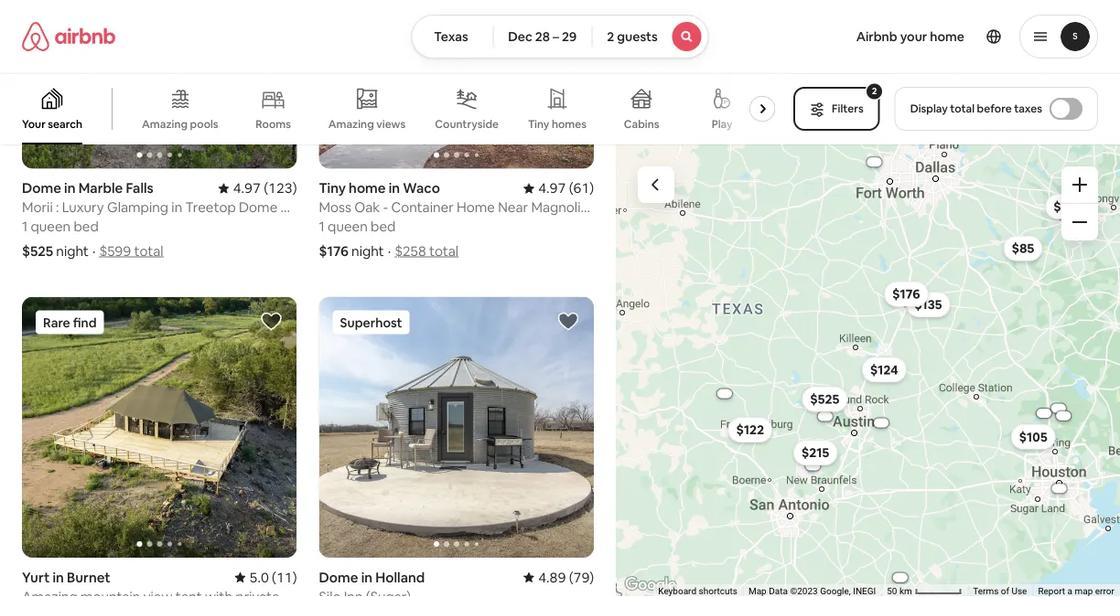 Task type: locate. For each thing, give the bounding box(es) containing it.
guests
[[617, 28, 658, 45]]

1 horizontal spatial tiny
[[528, 117, 549, 131]]

1 inside '1 queen bed $176 night · $258 total'
[[319, 218, 325, 236]]

your
[[22, 117, 46, 131]]

1 horizontal spatial bed
[[371, 218, 396, 236]]

0 horizontal spatial queen
[[31, 218, 71, 236]]

0 horizontal spatial bed
[[74, 218, 99, 236]]

1 bed from the left
[[74, 218, 99, 236]]

texas
[[434, 28, 468, 45]]

bed up $258
[[371, 218, 396, 236]]

night inside 1 queen bed $525 night · $599 total
[[56, 243, 89, 260]]

$135 button
[[906, 292, 950, 318]]

total inside 1 queen bed $525 night · $599 total
[[134, 243, 163, 260]]

$122
[[736, 422, 764, 438]]

tiny left homes
[[528, 117, 549, 131]]

·
[[92, 243, 96, 260], [388, 243, 391, 260]]

2 1 from the left
[[319, 218, 325, 236]]

1 queen bed $176 night · $258 total
[[319, 218, 459, 260]]

0 horizontal spatial home
[[349, 179, 386, 197]]

1 inside 1 queen bed $525 night · $599 total
[[22, 218, 28, 236]]

0 horizontal spatial total
[[134, 243, 163, 260]]

1 horizontal spatial 4.97
[[538, 179, 566, 197]]

airbnb your home
[[856, 28, 964, 45]]

2 · from the left
[[388, 243, 391, 260]]

0 vertical spatial 2
[[607, 28, 614, 45]]

amazing left pools
[[142, 117, 188, 131]]

1 down dome in marble falls
[[22, 218, 28, 236]]

bed
[[74, 218, 99, 236], [371, 218, 396, 236]]

queen for $176
[[328, 218, 368, 236]]

amazing views
[[328, 117, 406, 131]]

· inside '1 queen bed $176 night · $258 total'
[[388, 243, 391, 260]]

1 horizontal spatial home
[[930, 28, 964, 45]]

0 horizontal spatial 1
[[22, 218, 28, 236]]

amazing left views
[[328, 117, 374, 131]]

night for $525
[[56, 243, 89, 260]]

texas button
[[411, 15, 494, 59]]

2 down airbnb
[[872, 85, 877, 97]]

0 vertical spatial $176
[[319, 243, 348, 260]]

1 horizontal spatial night
[[351, 243, 384, 260]]

tiny for tiny home in waco
[[319, 179, 346, 197]]

2 night from the left
[[351, 243, 384, 260]]

None search field
[[411, 15, 709, 59]]

amazing
[[328, 117, 374, 131], [142, 117, 188, 131]]

in left waco
[[389, 179, 400, 197]]

1 4.97 from the left
[[233, 179, 261, 197]]

dec 28 – 29 button
[[493, 15, 592, 59]]

1 horizontal spatial amazing
[[328, 117, 374, 131]]

2 left guests
[[607, 28, 614, 45]]

countryside
[[435, 117, 499, 131]]

0 horizontal spatial amazing
[[142, 117, 188, 131]]

4.97 out of 5 average rating,  61 reviews image
[[524, 179, 594, 197]]

2 bed from the left
[[371, 218, 396, 236]]

4.97 left the '(123)'
[[233, 179, 261, 197]]

dome for dome in marble falls
[[22, 179, 61, 197]]

$85
[[1012, 240, 1034, 257]]

home right your
[[930, 28, 964, 45]]

2 4.97 from the left
[[538, 179, 566, 197]]

1 horizontal spatial ·
[[388, 243, 391, 260]]

$105 button
[[1011, 424, 1056, 450]]

$176 left $258
[[319, 243, 348, 260]]

0 horizontal spatial 2
[[607, 28, 614, 45]]

· left $599 on the left top of the page
[[92, 243, 96, 260]]

0 vertical spatial $525
[[22, 243, 53, 260]]

$135
[[914, 297, 942, 313]]

2 for 2 guests
[[607, 28, 614, 45]]

1 vertical spatial 2
[[872, 85, 877, 97]]

bed down dome in marble falls
[[74, 218, 99, 236]]

taxes
[[1014, 102, 1042, 116]]

before
[[977, 102, 1012, 116]]

total right $599 on the left top of the page
[[134, 243, 163, 260]]

total for 4.97 (123)
[[134, 243, 163, 260]]

$525 left $599 on the left top of the page
[[22, 243, 53, 260]]

1 1 from the left
[[22, 218, 28, 236]]

1 horizontal spatial total
[[429, 243, 459, 260]]

queen down tiny home in waco
[[328, 218, 368, 236]]

terms of use
[[973, 586, 1027, 597]]

–
[[553, 28, 559, 45]]

$122 button
[[728, 417, 772, 443]]

queen down dome in marble falls
[[31, 218, 71, 236]]

2 horizontal spatial total
[[950, 102, 975, 116]]

in
[[64, 179, 75, 197], [389, 179, 400, 197], [53, 569, 64, 587], [361, 569, 373, 587]]

bed for $599 total
[[74, 218, 99, 236]]

bed inside 1 queen bed $525 night · $599 total
[[74, 218, 99, 236]]

0 horizontal spatial ·
[[92, 243, 96, 260]]

4.97 (61)
[[538, 179, 594, 197]]

(79)
[[569, 569, 594, 587]]

1 · from the left
[[92, 243, 96, 260]]

2 for 2
[[872, 85, 877, 97]]

in for yurt in burnet
[[53, 569, 64, 587]]

0 horizontal spatial 4.97
[[233, 179, 261, 197]]

home left waco
[[349, 179, 386, 197]]

group containing amazing views
[[0, 73, 782, 145]]

1 horizontal spatial 2
[[872, 85, 877, 97]]

0 horizontal spatial night
[[56, 243, 89, 260]]

$105
[[1019, 429, 1048, 445]]

· inside 1 queen bed $525 night · $599 total
[[92, 243, 96, 260]]

night for $176
[[351, 243, 384, 260]]

0 horizontal spatial $525
[[22, 243, 53, 260]]

tiny
[[528, 117, 549, 131], [319, 179, 346, 197]]

$124
[[870, 362, 898, 378]]

1 down tiny home in waco
[[319, 218, 325, 236]]

queen inside 1 queen bed $525 night · $599 total
[[31, 218, 71, 236]]

night left $599 on the left top of the page
[[56, 243, 89, 260]]

1 horizontal spatial dome
[[319, 569, 358, 587]]

$525
[[22, 243, 53, 260], [810, 391, 839, 408]]

$176 up $124
[[892, 286, 920, 302]]

4.89
[[538, 569, 566, 587]]

dome for dome in holland
[[319, 569, 358, 587]]

tiny home in waco
[[319, 179, 440, 197]]

night
[[56, 243, 89, 260], [351, 243, 384, 260]]

4.97 out of 5 average rating,  123 reviews image
[[218, 179, 297, 197]]

display total before taxes button
[[895, 87, 1098, 131]]

queen inside '1 queen bed $176 night · $258 total'
[[328, 218, 368, 236]]

shortcuts
[[699, 586, 738, 597]]

1 for 1 queen bed $176 night · $258 total
[[319, 218, 325, 236]]

night left $258
[[351, 243, 384, 260]]

1 horizontal spatial $525
[[810, 391, 839, 408]]

4.97 left (61)
[[538, 179, 566, 197]]

display
[[910, 102, 948, 116]]

1
[[22, 218, 28, 236], [319, 218, 325, 236]]

2 queen from the left
[[328, 218, 368, 236]]

queen
[[31, 218, 71, 236], [328, 218, 368, 236]]

0 vertical spatial home
[[930, 28, 964, 45]]

filters button
[[793, 87, 880, 131]]

1 night from the left
[[56, 243, 89, 260]]

dome
[[22, 179, 61, 197], [319, 569, 358, 587]]

inegi
[[853, 586, 876, 597]]

in left the marble
[[64, 179, 75, 197]]

home
[[930, 28, 964, 45], [349, 179, 386, 197]]

$176
[[319, 243, 348, 260], [892, 286, 920, 302]]

dome in holland
[[319, 569, 425, 587]]

tiny right the '(123)'
[[319, 179, 346, 197]]

1 vertical spatial tiny
[[319, 179, 346, 197]]

0 horizontal spatial tiny
[[319, 179, 346, 197]]

display total before taxes
[[910, 102, 1042, 116]]

cabins
[[624, 117, 659, 131]]

1 vertical spatial $176
[[892, 286, 920, 302]]

google image
[[621, 574, 681, 598]]

group
[[0, 73, 782, 145], [22, 297, 297, 558], [319, 297, 594, 558]]

50
[[887, 586, 897, 597]]

1 vertical spatial $525
[[810, 391, 839, 408]]

dome left the marble
[[22, 179, 61, 197]]

4.97 for 4.97 (61)
[[538, 179, 566, 197]]

total left before
[[950, 102, 975, 116]]

in right yurt
[[53, 569, 64, 587]]

· left $258
[[388, 243, 391, 260]]

1 horizontal spatial $176
[[892, 286, 920, 302]]

$258
[[395, 243, 426, 260]]

· for $599 total
[[92, 243, 96, 260]]

0 vertical spatial dome
[[22, 179, 61, 197]]

bed inside '1 queen bed $176 night · $258 total'
[[371, 218, 396, 236]]

5.0 out of 5 average rating,  11 reviews image
[[235, 569, 297, 587]]

total
[[950, 102, 975, 116], [134, 243, 163, 260], [429, 243, 459, 260]]

1 horizontal spatial queen
[[328, 218, 368, 236]]

$525 up the '$215' on the bottom
[[810, 391, 839, 408]]

search
[[48, 117, 82, 131]]

0 horizontal spatial $176
[[319, 243, 348, 260]]

map data ©2023 google, inegi
[[749, 586, 876, 597]]

dome right '(11)'
[[319, 569, 358, 587]]

home inside airbnb your home link
[[930, 28, 964, 45]]

1 horizontal spatial 1
[[319, 218, 325, 236]]

night inside '1 queen bed $176 night · $258 total'
[[351, 243, 384, 260]]

0 horizontal spatial dome
[[22, 179, 61, 197]]

0 vertical spatial tiny
[[528, 117, 549, 131]]

2 inside button
[[607, 28, 614, 45]]

$176 inside "button"
[[892, 286, 920, 302]]

29
[[562, 28, 577, 45]]

in left the holland at the left bottom
[[361, 569, 373, 587]]

4.97
[[233, 179, 261, 197], [538, 179, 566, 197]]

amazing for amazing pools
[[142, 117, 188, 131]]

1 queen from the left
[[31, 218, 71, 236]]

total inside '1 queen bed $176 night · $258 total'
[[429, 243, 459, 260]]

1 vertical spatial dome
[[319, 569, 358, 587]]

total right $258
[[429, 243, 459, 260]]

none search field containing texas
[[411, 15, 709, 59]]

1 queen bed $525 night · $599 total
[[22, 218, 163, 260]]



Task type: describe. For each thing, give the bounding box(es) containing it.
map
[[1075, 586, 1093, 597]]

use
[[1012, 586, 1027, 597]]

map
[[749, 586, 767, 597]]

2 guests
[[607, 28, 658, 45]]

(123)
[[264, 179, 297, 197]]

total for 4.97 (61)
[[429, 243, 459, 260]]

keyboard shortcuts button
[[658, 585, 738, 598]]

$215
[[802, 445, 829, 461]]

$525 inside 1 queen bed $525 night · $599 total
[[22, 243, 53, 260]]

pools
[[190, 117, 218, 131]]

dome in marble falls
[[22, 179, 154, 197]]

$85 button
[[1004, 236, 1043, 261]]

burnet
[[67, 569, 111, 587]]

profile element
[[731, 0, 1098, 73]]

(61)
[[569, 179, 594, 197]]

$176 button
[[884, 281, 928, 307]]

50 km button
[[882, 585, 968, 598]]

bed for $258 total
[[371, 218, 396, 236]]

homes
[[552, 117, 587, 131]]

4.89 out of 5 average rating,  79 reviews image
[[524, 569, 594, 587]]

add to wishlist: dome in holland image
[[557, 311, 579, 333]]

km
[[900, 586, 912, 597]]

(11)
[[272, 569, 297, 587]]

1 vertical spatial home
[[349, 179, 386, 197]]

4.97 (123)
[[233, 179, 297, 197]]

$145
[[1054, 198, 1082, 215]]

zoom in image
[[1072, 178, 1087, 192]]

©2023
[[790, 586, 818, 597]]

terms of use link
[[973, 586, 1027, 597]]

a
[[1068, 586, 1073, 597]]

data
[[769, 586, 788, 597]]

4.97 for 4.97 (123)
[[233, 179, 261, 197]]

queen for $525
[[31, 218, 71, 236]]

report a map error link
[[1038, 586, 1115, 597]]

4.89 (79)
[[538, 569, 594, 587]]

falls
[[126, 179, 154, 197]]

$525 inside button
[[810, 391, 839, 408]]

terms
[[973, 586, 999, 597]]

add to wishlist: yurt in burnet image
[[260, 311, 282, 333]]

group for dome in holland
[[319, 297, 594, 558]]

$215 button
[[793, 440, 838, 466]]

error
[[1095, 586, 1115, 597]]

yurt in burnet
[[22, 569, 111, 587]]

waco
[[403, 179, 440, 197]]

rooms
[[256, 117, 291, 131]]

· for $258 total
[[388, 243, 391, 260]]

play
[[712, 117, 733, 131]]

tiny for tiny homes
[[528, 117, 549, 131]]

total inside display total before taxes button
[[950, 102, 975, 116]]

2 guests button
[[591, 15, 709, 59]]

your
[[900, 28, 927, 45]]

$599
[[99, 243, 131, 260]]

holland
[[375, 569, 425, 587]]

yurt
[[22, 569, 50, 587]]

in for dome in marble falls
[[64, 179, 75, 197]]

5.0
[[249, 569, 269, 587]]

google,
[[820, 586, 851, 597]]

your search
[[22, 117, 82, 131]]

$176 inside '1 queen bed $176 night · $258 total'
[[319, 243, 348, 260]]

dec
[[508, 28, 532, 45]]

keyboard
[[658, 586, 697, 597]]

marble
[[78, 179, 123, 197]]

$145 button
[[1045, 194, 1090, 219]]

group for yurt in burnet
[[22, 297, 297, 558]]

airbnb
[[856, 28, 897, 45]]

amazing pools
[[142, 117, 218, 131]]

airbnb your home link
[[845, 17, 975, 56]]

5.0 (11)
[[249, 569, 297, 587]]

tiny homes
[[528, 117, 587, 131]]

$124 button
[[862, 357, 907, 383]]

amazing for amazing views
[[328, 117, 374, 131]]

report a map error
[[1038, 586, 1115, 597]]

report
[[1038, 586, 1065, 597]]

in for dome in holland
[[361, 569, 373, 587]]

$525 button
[[802, 387, 848, 412]]

dec 28 – 29
[[508, 28, 577, 45]]

google map
showing 82 stays. region
[[616, 145, 1120, 598]]

views
[[376, 117, 406, 131]]

of
[[1001, 586, 1009, 597]]

$599 total button
[[99, 243, 163, 260]]

28
[[535, 28, 550, 45]]

keyboard shortcuts
[[658, 586, 738, 597]]

zoom out image
[[1072, 215, 1087, 230]]

filters
[[832, 102, 864, 116]]

$258 total button
[[395, 243, 459, 260]]

1 for 1 queen bed $525 night · $599 total
[[22, 218, 28, 236]]



Task type: vqa. For each thing, say whether or not it's contained in the screenshot.
first 17 button from right
no



